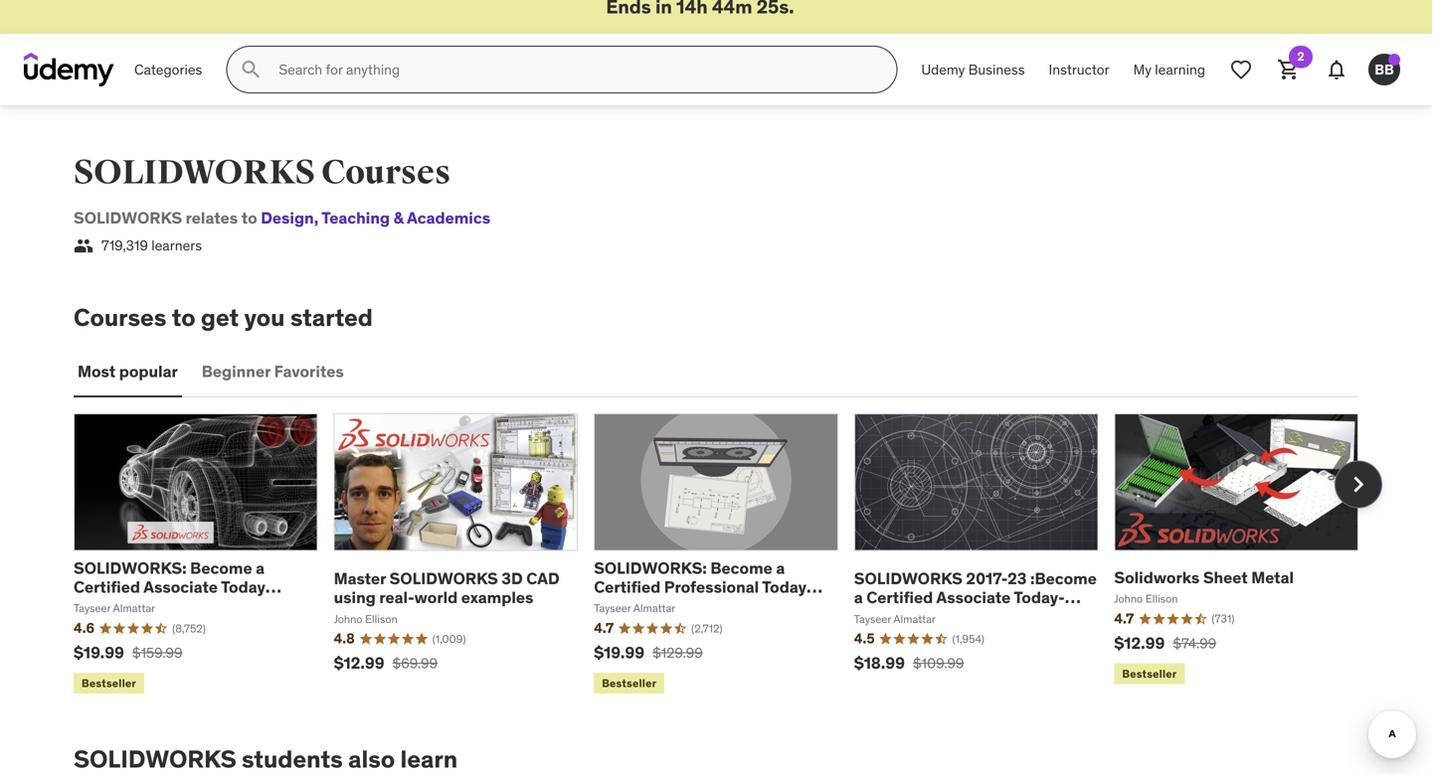 Task type: vqa. For each thing, say whether or not it's contained in the screenshot.
the Solidworks
yes



Task type: describe. For each thing, give the bounding box(es) containing it.
solidworks relates to design teaching & academics
[[74, 208, 490, 228]]

solidworks 2017-23 :become a certified associate today- cswa link
[[854, 569, 1097, 627]]

associate inside solidworks 2017-23 :become a certified associate today- cswa
[[936, 588, 1011, 608]]

solidworks: become a certified associate today (cswa) link
[[74, 558, 281, 617]]

teaching
[[322, 208, 390, 228]]

solidworks sheet metal link
[[1114, 568, 1294, 588]]

most
[[78, 362, 116, 382]]

solidworks: become a certified professional today (cswp)
[[594, 558, 807, 617]]

solidworks for solidworks relates to design teaching & academics
[[74, 208, 182, 228]]

my learning
[[1133, 61, 1205, 78]]

next image
[[1343, 469, 1375, 501]]

solidworks: for professional
[[594, 558, 707, 579]]

most popular button
[[74, 348, 182, 396]]

master solidworks 3d cad using real-world examples
[[334, 569, 560, 608]]

popular
[[119, 362, 178, 382]]

wishlist image
[[1229, 58, 1253, 82]]

udemy image
[[24, 53, 114, 87]]

719,319
[[101, 237, 148, 255]]

today for professional
[[762, 577, 807, 598]]

instructor link
[[1037, 46, 1122, 94]]

a inside solidworks 2017-23 :become a certified associate today- cswa
[[854, 588, 863, 608]]

favorites
[[274, 362, 344, 382]]

2017-
[[966, 569, 1008, 589]]

real-
[[379, 588, 414, 608]]

2 link
[[1265, 46, 1313, 94]]

(cswa)
[[74, 596, 131, 617]]

23
[[1008, 569, 1027, 589]]

solidworks: become a certified professional today (cswp) link
[[594, 558, 823, 617]]

Search for anything text field
[[275, 53, 873, 87]]

solidworks for solidworks 2017-23 :become a certified associate today- cswa
[[854, 569, 963, 589]]

categories button
[[122, 46, 214, 94]]

master solidworks 3d cad using real-world examples link
[[334, 569, 560, 608]]

(cswp)
[[594, 596, 652, 617]]

my learning link
[[1122, 46, 1217, 94]]

beginner favorites button
[[198, 348, 348, 396]]

become for professional
[[711, 558, 773, 579]]

design
[[261, 208, 314, 228]]

notifications image
[[1325, 58, 1349, 82]]

cswa
[[854, 607, 902, 627]]

solidworks
[[1114, 568, 1200, 588]]

become for associate
[[190, 558, 252, 579]]

using
[[334, 588, 376, 608]]

solidworks for solidworks courses
[[74, 152, 315, 194]]

1 horizontal spatial to
[[241, 208, 257, 228]]

examples
[[461, 588, 534, 608]]

0 vertical spatial courses
[[321, 152, 451, 194]]

solidworks: for associate
[[74, 558, 187, 579]]

bb
[[1375, 60, 1394, 78]]



Task type: locate. For each thing, give the bounding box(es) containing it.
0 horizontal spatial associate
[[143, 577, 218, 598]]

certified for (cswp)
[[594, 577, 661, 598]]

teaching & academics link
[[314, 208, 490, 228]]

solidworks: up (cswa)
[[74, 558, 187, 579]]

learners
[[151, 237, 202, 255]]

small image
[[74, 236, 93, 256]]

1 vertical spatial to
[[172, 303, 196, 333]]

0 horizontal spatial a
[[256, 558, 265, 579]]

courses up the &
[[321, 152, 451, 194]]

cad
[[526, 569, 560, 589]]

0 horizontal spatial certified
[[74, 577, 140, 598]]

solidworks: inside solidworks: become a certified associate today (cswa)
[[74, 558, 187, 579]]

solidworks
[[74, 152, 315, 194], [74, 208, 182, 228], [390, 569, 498, 589], [854, 569, 963, 589]]

1 horizontal spatial become
[[711, 558, 773, 579]]

world
[[414, 588, 458, 608]]

relates
[[186, 208, 238, 228]]

business
[[969, 61, 1025, 78]]

courses
[[321, 152, 451, 194], [74, 303, 166, 333]]

1 horizontal spatial certified
[[594, 577, 661, 598]]

0 horizontal spatial solidworks:
[[74, 558, 187, 579]]

udemy business link
[[909, 46, 1037, 94]]

today-
[[1014, 588, 1065, 608]]

learning
[[1155, 61, 1205, 78]]

to right relates
[[241, 208, 257, 228]]

a inside solidworks: become a certified professional today (cswp)
[[776, 558, 785, 579]]

solidworks courses
[[74, 152, 451, 194]]

1 become from the left
[[190, 558, 252, 579]]

bb link
[[1361, 46, 1408, 94]]

become inside solidworks: become a certified professional today (cswp)
[[711, 558, 773, 579]]

2
[[1297, 49, 1305, 64]]

solidworks 2017-23 :become a certified associate today- cswa
[[854, 569, 1097, 627]]

academics
[[407, 208, 490, 228]]

master
[[334, 569, 386, 589]]

solidworks: inside solidworks: become a certified professional today (cswp)
[[594, 558, 707, 579]]

today
[[221, 577, 265, 598], [762, 577, 807, 598]]

my
[[1133, 61, 1152, 78]]

become
[[190, 558, 252, 579], [711, 558, 773, 579]]

solidworks:
[[74, 558, 187, 579], [594, 558, 707, 579]]

a for solidworks: become a certified professional today (cswp)
[[776, 558, 785, 579]]

certified inside solidworks 2017-23 :become a certified associate today- cswa
[[867, 588, 933, 608]]

719,319 learners
[[101, 237, 202, 255]]

become inside solidworks: become a certified associate today (cswa)
[[190, 558, 252, 579]]

started
[[290, 303, 373, 333]]

2 horizontal spatial a
[[854, 588, 863, 608]]

associate right (cswa)
[[143, 577, 218, 598]]

today inside solidworks: become a certified associate today (cswa)
[[221, 577, 265, 598]]

2 solidworks: from the left
[[594, 558, 707, 579]]

3d
[[502, 569, 523, 589]]

design link
[[261, 208, 314, 228]]

solidworks inside master solidworks 3d cad using real-world examples
[[390, 569, 498, 589]]

sheet
[[1203, 568, 1248, 588]]

carousel element
[[74, 414, 1383, 698]]

shopping cart with 2 items image
[[1277, 58, 1301, 82]]

1 horizontal spatial solidworks:
[[594, 558, 707, 579]]

courses up the most popular
[[74, 303, 166, 333]]

a inside solidworks: become a certified associate today (cswa)
[[256, 558, 265, 579]]

0 horizontal spatial to
[[172, 303, 196, 333]]

solidworks sheet metal
[[1114, 568, 1294, 588]]

1 vertical spatial courses
[[74, 303, 166, 333]]

you
[[244, 303, 285, 333]]

instructor
[[1049, 61, 1110, 78]]

0 horizontal spatial today
[[221, 577, 265, 598]]

beginner favorites
[[202, 362, 344, 382]]

2 horizontal spatial certified
[[867, 588, 933, 608]]

1 horizontal spatial courses
[[321, 152, 451, 194]]

most popular
[[78, 362, 178, 382]]

2 become from the left
[[711, 558, 773, 579]]

solidworks inside solidworks 2017-23 :become a certified associate today- cswa
[[854, 569, 963, 589]]

solidworks: become a certified associate today (cswa)
[[74, 558, 265, 617]]

to
[[241, 208, 257, 228], [172, 303, 196, 333]]

0 horizontal spatial become
[[190, 558, 252, 579]]

a for solidworks: become a certified associate today (cswa)
[[256, 558, 265, 579]]

categories
[[134, 61, 202, 78]]

professional
[[664, 577, 759, 598]]

1 solidworks: from the left
[[74, 558, 187, 579]]

beginner
[[202, 362, 271, 382]]

&
[[393, 208, 404, 228]]

certified inside solidworks: become a certified associate today (cswa)
[[74, 577, 140, 598]]

today for associate
[[221, 577, 265, 598]]

0 horizontal spatial courses
[[74, 303, 166, 333]]

today inside solidworks: become a certified professional today (cswp)
[[762, 577, 807, 598]]

1 horizontal spatial a
[[776, 558, 785, 579]]

associate left today-
[[936, 588, 1011, 608]]

1 horizontal spatial today
[[762, 577, 807, 598]]

certified
[[74, 577, 140, 598], [594, 577, 661, 598], [867, 588, 933, 608]]

udemy
[[921, 61, 965, 78]]

1 horizontal spatial associate
[[936, 588, 1011, 608]]

submit search image
[[239, 58, 263, 82]]

:become
[[1030, 569, 1097, 589]]

metal
[[1251, 568, 1294, 588]]

0 vertical spatial to
[[241, 208, 257, 228]]

to left get
[[172, 303, 196, 333]]

associate inside solidworks: become a certified associate today (cswa)
[[143, 577, 218, 598]]

1 today from the left
[[221, 577, 265, 598]]

courses to get you started
[[74, 303, 373, 333]]

2 today from the left
[[762, 577, 807, 598]]

udemy business
[[921, 61, 1025, 78]]

solidworks: up '(cswp)'
[[594, 558, 707, 579]]

certified for (cswa)
[[74, 577, 140, 598]]

get
[[201, 303, 239, 333]]

associate
[[143, 577, 218, 598], [936, 588, 1011, 608]]

you have alerts image
[[1388, 54, 1400, 66]]

certified inside solidworks: become a certified professional today (cswp)
[[594, 577, 661, 598]]

a
[[256, 558, 265, 579], [776, 558, 785, 579], [854, 588, 863, 608]]



